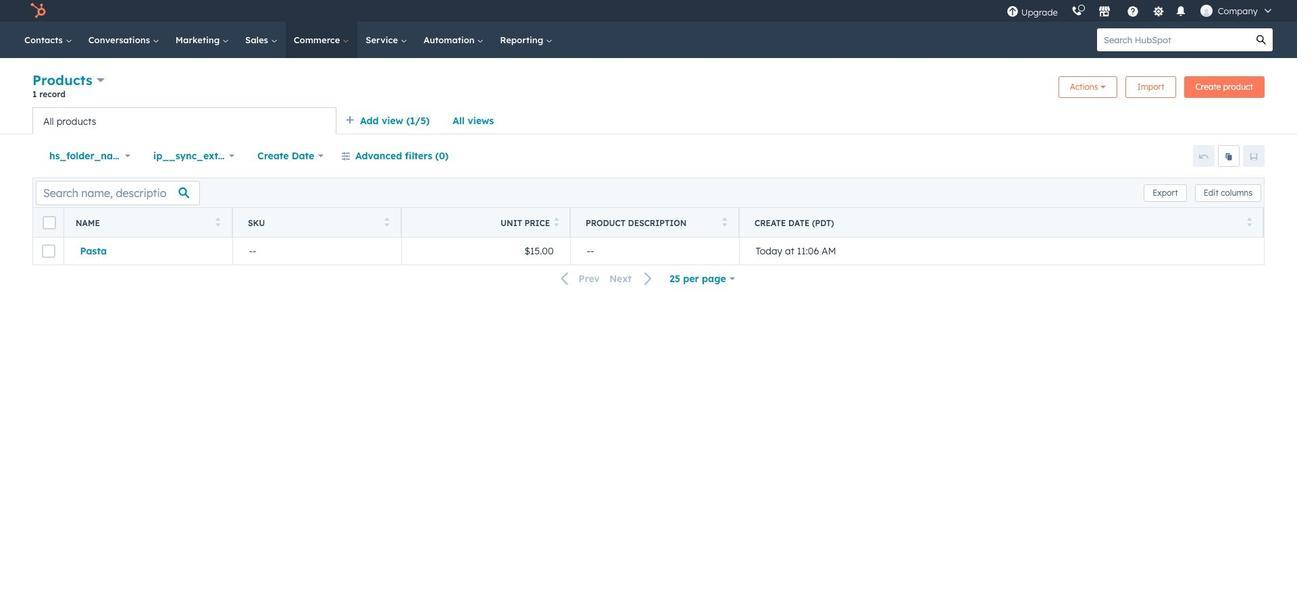 Task type: describe. For each thing, give the bounding box(es) containing it.
4 press to sort. element from the left
[[722, 217, 727, 229]]

marketplaces image
[[1099, 6, 1111, 18]]

pagination navigation
[[553, 270, 661, 288]]

2 press to sort. element from the left
[[384, 217, 389, 229]]

1 press to sort. element from the left
[[215, 217, 220, 229]]

1 press to sort. image from the left
[[215, 217, 220, 227]]

Search HubSpot search field
[[1098, 28, 1250, 51]]



Task type: locate. For each thing, give the bounding box(es) containing it.
0 horizontal spatial press to sort. image
[[384, 217, 389, 227]]

2 press to sort. image from the left
[[722, 217, 727, 227]]

banner
[[32, 70, 1265, 107]]

press to sort. element
[[215, 217, 220, 229], [384, 217, 389, 229], [554, 217, 559, 229], [722, 217, 727, 229], [1247, 217, 1252, 229]]

menu
[[1000, 0, 1281, 22]]

3 press to sort. image from the left
[[1247, 217, 1252, 227]]

5 press to sort. element from the left
[[1247, 217, 1252, 229]]

1 horizontal spatial press to sort. image
[[554, 217, 559, 227]]

press to sort. image
[[384, 217, 389, 227], [554, 217, 559, 227], [1247, 217, 1252, 227]]

3 press to sort. element from the left
[[554, 217, 559, 229]]

2 press to sort. image from the left
[[554, 217, 559, 227]]

1 horizontal spatial press to sort. image
[[722, 217, 727, 227]]

press to sort. image
[[215, 217, 220, 227], [722, 217, 727, 227]]

1 press to sort. image from the left
[[384, 217, 389, 227]]

Search name, description, or SKU search field
[[36, 181, 200, 205]]

jacob simon image
[[1201, 5, 1213, 17]]

2 horizontal spatial press to sort. image
[[1247, 217, 1252, 227]]

0 horizontal spatial press to sort. image
[[215, 217, 220, 227]]



Task type: vqa. For each thing, say whether or not it's contained in the screenshot.
third Press to sort. icon from left
yes



